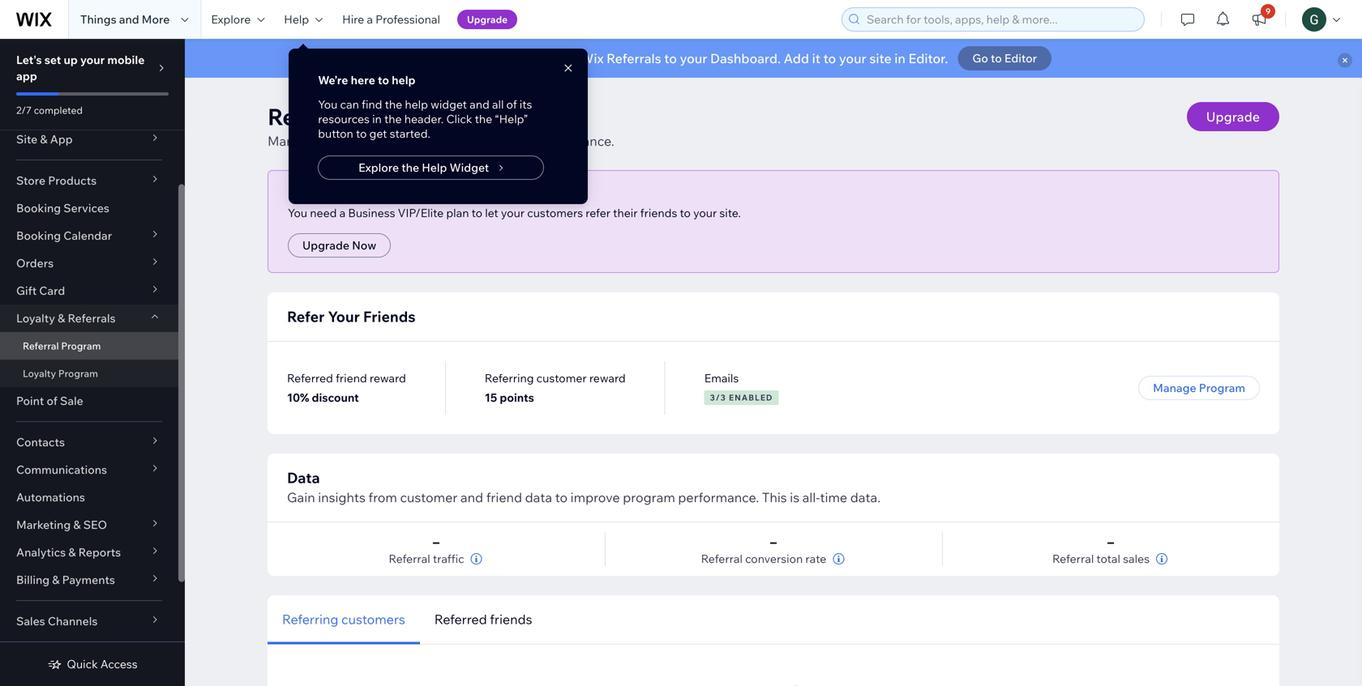 Task type: locate. For each thing, give the bounding box(es) containing it.
the down started.
[[402, 161, 419, 175]]

sidebar element
[[0, 39, 185, 687]]

Search for tools, apps, help & more... field
[[862, 8, 1139, 31]]

friend up discount
[[336, 371, 367, 386]]

1 horizontal spatial –
[[770, 534, 777, 551]]

0 horizontal spatial of
[[47, 394, 57, 408]]

1 horizontal spatial performance.
[[678, 490, 759, 506]]

all
[[492, 97, 504, 111]]

of inside the you can find the help widget and all of its resources in the header. click the "help" button to get started.
[[506, 97, 517, 111]]

reward for referring customer reward
[[589, 371, 626, 386]]

program inside button
[[1199, 381, 1245, 395]]

to right go
[[991, 51, 1002, 65]]

1 vertical spatial help
[[405, 97, 428, 111]]

1 vertical spatial booking
[[16, 229, 61, 243]]

friends inside upgrade to run your referral program you need a business vip/elite plan to let your customers refer their friends to your site.
[[640, 206, 677, 220]]

help left widget
[[422, 161, 447, 175]]

referrals inside alert
[[607, 50, 661, 66]]

0 horizontal spatial manage
[[268, 133, 317, 149]]

0 horizontal spatial –
[[433, 534, 439, 551]]

program for manage program
[[1199, 381, 1245, 395]]

0 horizontal spatial explore
[[211, 12, 251, 26]]

program inside "link"
[[61, 340, 101, 352]]

2 – from the left
[[770, 534, 777, 551]]

1 vertical spatial its
[[516, 133, 531, 149]]

0 horizontal spatial friends
[[490, 612, 532, 628]]

0 vertical spatial explore
[[211, 12, 251, 26]]

& right site
[[40, 132, 48, 146]]

1 vertical spatial help
[[422, 161, 447, 175]]

referring inside the referring customer reward 15 points
[[485, 371, 534, 386]]

need
[[310, 206, 337, 220]]

store
[[16, 174, 45, 188]]

2 booking from the top
[[16, 229, 61, 243]]

1 vertical spatial of
[[47, 394, 57, 408]]

1 horizontal spatial referrals
[[607, 50, 661, 66]]

emails
[[704, 371, 739, 386]]

& left seo
[[73, 518, 81, 532]]

friend inside referred friend reward 10% discount
[[336, 371, 367, 386]]

your left 'site.'
[[693, 206, 717, 220]]

customer
[[536, 371, 587, 386], [400, 490, 458, 506]]

1 3 from the left
[[710, 393, 716, 403]]

reward
[[370, 371, 406, 386], [589, 371, 626, 386]]

analytics & reports button
[[0, 539, 178, 567]]

friend
[[336, 371, 367, 386], [486, 490, 522, 506]]

program right improve
[[623, 490, 675, 506]]

your left dashboard.
[[680, 50, 707, 66]]

data gain insights from customer and friend data to improve program performance. this is all-time data.
[[287, 469, 881, 506]]

1 horizontal spatial friend
[[486, 490, 522, 506]]

referral inside referral program manage your referral program and check its performance.
[[268, 103, 354, 131]]

program
[[359, 103, 453, 131], [61, 340, 101, 352], [58, 368, 98, 380], [1199, 381, 1245, 395]]

1 vertical spatial a
[[339, 206, 346, 220]]

1 vertical spatial customers
[[341, 612, 405, 628]]

0 vertical spatial program
[[396, 133, 448, 149]]

program inside upgrade to run your referral program you need a business vip/elite plan to let your customers refer their friends to your site.
[[442, 186, 489, 200]]

1 vertical spatial performance.
[[678, 490, 759, 506]]

a right need
[[339, 206, 346, 220]]

0 horizontal spatial referral
[[350, 133, 393, 149]]

referred up "10%"
[[287, 371, 333, 386]]

0 vertical spatial friend
[[336, 371, 367, 386]]

2/7 completed
[[16, 104, 83, 116]]

from
[[368, 490, 397, 506]]

1 horizontal spatial 3
[[721, 393, 726, 403]]

your
[[680, 50, 707, 66], [839, 50, 867, 66], [80, 53, 105, 67], [320, 133, 347, 149], [373, 186, 397, 200], [501, 206, 525, 220], [693, 206, 717, 220]]

your left the site
[[839, 50, 867, 66]]

to right it
[[823, 50, 836, 66]]

and inside referral program manage your referral program and check its performance.
[[451, 133, 474, 149]]

program inside referral program manage your referral program and check its performance.
[[359, 103, 453, 131]]

0 horizontal spatial friend
[[336, 371, 367, 386]]

1 vertical spatial loyalty
[[23, 368, 56, 380]]

analytics & reports
[[16, 546, 121, 560]]

referred inside button
[[434, 612, 487, 628]]

referral
[[350, 133, 393, 149], [400, 186, 440, 200]]

referrals down gift card popup button
[[68, 311, 116, 326]]

1 vertical spatial friends
[[490, 612, 532, 628]]

performance. up the refer
[[533, 133, 614, 149]]

1 vertical spatial explore
[[359, 161, 399, 175]]

customers
[[527, 206, 583, 220], [341, 612, 405, 628]]

program down header.
[[396, 133, 448, 149]]

1 horizontal spatial customer
[[536, 371, 587, 386]]

& right billing
[[52, 573, 60, 587]]

gift card
[[16, 284, 65, 298]]

loyalty
[[16, 311, 55, 326], [23, 368, 56, 380]]

1 – from the left
[[433, 534, 439, 551]]

contacts button
[[0, 429, 178, 457]]

0 vertical spatial help
[[392, 73, 416, 87]]

1 vertical spatial program
[[442, 186, 489, 200]]

referred friends button
[[420, 596, 547, 645]]

referrals inside dropdown button
[[68, 311, 116, 326]]

upgrade inside upgrade to run your referral program you need a business vip/elite plan to let your customers refer their friends to your site.
[[288, 186, 335, 200]]

to left get
[[356, 126, 367, 141]]

performance. inside data gain insights from customer and friend data to improve program performance. this is all-time data.
[[678, 490, 759, 506]]

0 horizontal spatial in
[[372, 112, 382, 126]]

1 vertical spatial referral
[[400, 186, 440, 200]]

&
[[40, 132, 48, 146], [58, 311, 65, 326], [73, 518, 81, 532], [68, 546, 76, 560], [52, 573, 60, 587]]

explore left the help "button"
[[211, 12, 251, 26]]

0 horizontal spatial performance.
[[533, 133, 614, 149]]

in up get
[[372, 112, 382, 126]]

referral down 'we're'
[[268, 103, 354, 131]]

you've added wix referrals to your dashboard. add it to your site in editor. alert
[[185, 39, 1362, 78]]

0 vertical spatial friends
[[640, 206, 677, 220]]

widget
[[450, 161, 489, 175]]

explore for explore the help widget
[[359, 161, 399, 175]]

this
[[762, 490, 787, 506]]

2/7
[[16, 104, 32, 116]]

seo
[[83, 518, 107, 532]]

gift card button
[[0, 277, 178, 305]]

help left hire
[[284, 12, 309, 26]]

referral program
[[23, 340, 101, 352]]

0 vertical spatial a
[[367, 12, 373, 26]]

& inside dropdown button
[[58, 311, 65, 326]]

upgrade button
[[457, 10, 517, 29], [1187, 102, 1280, 131]]

hire
[[342, 12, 364, 26]]

click
[[446, 112, 472, 126]]

referrals right wix
[[607, 50, 661, 66]]

0 vertical spatial in
[[895, 50, 906, 66]]

loyalty down gift card
[[16, 311, 55, 326]]

referral down resources
[[350, 133, 393, 149]]

explore inside button
[[359, 161, 399, 175]]

to left run
[[338, 186, 349, 200]]

& up referral program
[[58, 311, 65, 326]]

1 horizontal spatial referring
[[485, 371, 534, 386]]

0 horizontal spatial customer
[[400, 490, 458, 506]]

9
[[1266, 6, 1271, 16]]

2 reward from the left
[[589, 371, 626, 386]]

15
[[485, 391, 497, 405]]

1 booking from the top
[[16, 201, 61, 215]]

program inside referral program manage your referral program and check its performance.
[[396, 133, 448, 149]]

loyalty up point on the left bottom of page
[[23, 368, 56, 380]]

of right all
[[506, 97, 517, 111]]

0 vertical spatial performance.
[[533, 133, 614, 149]]

0 horizontal spatial a
[[339, 206, 346, 220]]

1 horizontal spatial in
[[895, 50, 906, 66]]

orders button
[[0, 250, 178, 277]]

your inside referral program manage your referral program and check its performance.
[[320, 133, 347, 149]]

loyalty & referrals
[[16, 311, 116, 326]]

1 horizontal spatial manage
[[1153, 381, 1196, 395]]

0 vertical spatial referral
[[350, 133, 393, 149]]

we're here to help
[[318, 73, 416, 87]]

emails 3 / 3 enabled
[[704, 371, 773, 403]]

0 vertical spatial referrals
[[607, 50, 661, 66]]

referred inside referred friend reward 10% discount
[[287, 371, 333, 386]]

access
[[100, 658, 138, 672]]

billing & payments button
[[0, 567, 178, 594]]

1 horizontal spatial help
[[422, 161, 447, 175]]

you up resources
[[318, 97, 338, 111]]

site
[[16, 132, 38, 146]]

referral left traffic
[[389, 552, 430, 566]]

customers left the refer
[[527, 206, 583, 220]]

communications
[[16, 463, 107, 477]]

hire a professional link
[[333, 0, 450, 39]]

reward inside referred friend reward 10% discount
[[370, 371, 406, 386]]

referred friends
[[434, 612, 532, 628]]

and
[[119, 12, 139, 26], [470, 97, 490, 111], [451, 133, 474, 149], [460, 490, 483, 506]]

referral program link
[[0, 332, 178, 360]]

0 horizontal spatial referring
[[282, 612, 338, 628]]

1 horizontal spatial referral
[[400, 186, 440, 200]]

manage inside referral program manage your referral program and check its performance.
[[268, 133, 317, 149]]

referred friend reward 10% discount
[[287, 371, 406, 405]]

you left need
[[288, 206, 307, 220]]

0 horizontal spatial reward
[[370, 371, 406, 386]]

point
[[16, 394, 44, 408]]

0 vertical spatial customers
[[527, 206, 583, 220]]

& for billing
[[52, 573, 60, 587]]

referral conversion rate
[[701, 552, 827, 566]]

referral left total
[[1052, 552, 1094, 566]]

loyalty & referrals button
[[0, 305, 178, 332]]

– up referral traffic at the left
[[433, 534, 439, 551]]

site & app
[[16, 132, 73, 146]]

the down all
[[475, 112, 492, 126]]

can
[[340, 97, 359, 111]]

booking services
[[16, 201, 109, 215]]

and down click
[[451, 133, 474, 149]]

performance. left this
[[678, 490, 759, 506]]

0 horizontal spatial you
[[288, 206, 307, 220]]

reports
[[78, 546, 121, 560]]

1 vertical spatial referring
[[282, 612, 338, 628]]

customer inside data gain insights from customer and friend data to improve program performance. this is all-time data.
[[400, 490, 458, 506]]

3 – from the left
[[1108, 534, 1114, 551]]

started.
[[390, 126, 430, 141]]

professional
[[376, 12, 440, 26]]

friend left 'data'
[[486, 490, 522, 506]]

0 horizontal spatial referred
[[287, 371, 333, 386]]

referral for program
[[350, 133, 393, 149]]

referring for referring customers
[[282, 612, 338, 628]]

booking services link
[[0, 195, 178, 222]]

& for analytics
[[68, 546, 76, 560]]

its down "help"
[[516, 133, 531, 149]]

and left all
[[470, 97, 490, 111]]

program up 'plan'
[[442, 186, 489, 200]]

& left reports
[[68, 546, 76, 560]]

0 vertical spatial customer
[[536, 371, 587, 386]]

0 vertical spatial you
[[318, 97, 338, 111]]

help
[[284, 12, 309, 26], [422, 161, 447, 175]]

tab list
[[268, 596, 894, 645]]

friends inside button
[[490, 612, 532, 628]]

to right 'data'
[[555, 490, 568, 506]]

1 vertical spatial upgrade button
[[1187, 102, 1280, 131]]

manage program button
[[1139, 376, 1260, 401]]

help up header.
[[405, 97, 428, 111]]

0 vertical spatial of
[[506, 97, 517, 111]]

& inside "dropdown button"
[[68, 546, 76, 560]]

help
[[392, 73, 416, 87], [405, 97, 428, 111]]

1 horizontal spatial referred
[[434, 612, 487, 628]]

0 vertical spatial upgrade button
[[457, 10, 517, 29]]

loyalty for loyalty & referrals
[[16, 311, 55, 326]]

– up total
[[1108, 534, 1114, 551]]

referral inside upgrade to run your referral program you need a business vip/elite plan to let your customers refer their friends to your site.
[[400, 186, 440, 200]]

referral up vip/elite
[[400, 186, 440, 200]]

1 reward from the left
[[370, 371, 406, 386]]

explore up run
[[359, 161, 399, 175]]

you inside the you can find the help widget and all of its resources in the header. click the "help" button to get started.
[[318, 97, 338, 111]]

referral left conversion
[[701, 552, 743, 566]]

1 vertical spatial in
[[372, 112, 382, 126]]

referral for referral traffic
[[389, 552, 430, 566]]

1 vertical spatial manage
[[1153, 381, 1196, 395]]

referring inside "referring customers" "button"
[[282, 612, 338, 628]]

customers down referral traffic at the left
[[341, 612, 405, 628]]

in right the site
[[895, 50, 906, 66]]

0 vertical spatial manage
[[268, 133, 317, 149]]

customer inside the referring customer reward 15 points
[[536, 371, 587, 386]]

quick
[[67, 658, 98, 672]]

referring for referring customer reward 15 points
[[485, 371, 534, 386]]

1 horizontal spatial customers
[[527, 206, 583, 220]]

customers inside upgrade to run your referral program you need a business vip/elite plan to let your customers refer their friends to your site.
[[527, 206, 583, 220]]

your right up
[[80, 53, 105, 67]]

in inside alert
[[895, 50, 906, 66]]

booking inside 'dropdown button'
[[16, 229, 61, 243]]

reward inside the referring customer reward 15 points
[[589, 371, 626, 386]]

dashboard.
[[710, 50, 781, 66]]

point of sale
[[16, 394, 83, 408]]

0 vertical spatial referring
[[485, 371, 534, 386]]

1 vertical spatial you
[[288, 206, 307, 220]]

1 vertical spatial referrals
[[68, 311, 116, 326]]

loyalty inside dropdown button
[[16, 311, 55, 326]]

referral inside referral program manage your referral program and check its performance.
[[350, 133, 393, 149]]

editor.
[[909, 50, 948, 66]]

loyalty program link
[[0, 360, 178, 388]]

0 horizontal spatial upgrade button
[[457, 10, 517, 29]]

1 vertical spatial customer
[[400, 490, 458, 506]]

1 horizontal spatial friends
[[640, 206, 677, 220]]

0 vertical spatial its
[[520, 97, 532, 111]]

rate
[[805, 552, 827, 566]]

friends
[[640, 206, 677, 220], [490, 612, 532, 628]]

0 horizontal spatial 3
[[710, 393, 716, 403]]

of left sale
[[47, 394, 57, 408]]

booking for booking calendar
[[16, 229, 61, 243]]

performance.
[[533, 133, 614, 149], [678, 490, 759, 506]]

upgrade now
[[302, 238, 376, 253]]

referrals
[[607, 50, 661, 66], [68, 311, 116, 326]]

referred down traffic
[[434, 612, 487, 628]]

0 vertical spatial help
[[284, 12, 309, 26]]

2 horizontal spatial –
[[1108, 534, 1114, 551]]

automations link
[[0, 484, 178, 512]]

hire a professional
[[342, 12, 440, 26]]

booking up orders
[[16, 229, 61, 243]]

you
[[318, 97, 338, 111], [288, 206, 307, 220]]

in inside the you can find the help widget and all of its resources in the header. click the "help" button to get started.
[[372, 112, 382, 126]]

your up business
[[373, 186, 397, 200]]

1 horizontal spatial you
[[318, 97, 338, 111]]

its up "help"
[[520, 97, 532, 111]]

"help"
[[495, 112, 528, 126]]

sales channels
[[16, 615, 98, 629]]

help right 'here'
[[392, 73, 416, 87]]

0 vertical spatial referred
[[287, 371, 333, 386]]

& inside popup button
[[52, 573, 60, 587]]

payments
[[62, 573, 115, 587]]

analytics
[[16, 546, 66, 560]]

– up conversion
[[770, 534, 777, 551]]

your right let
[[501, 206, 525, 220]]

referral for referral total sales
[[1052, 552, 1094, 566]]

1 vertical spatial friend
[[486, 490, 522, 506]]

0 horizontal spatial customers
[[341, 612, 405, 628]]

1 horizontal spatial explore
[[359, 161, 399, 175]]

0 vertical spatial loyalty
[[16, 311, 55, 326]]

the up get
[[384, 112, 402, 126]]

explore
[[211, 12, 251, 26], [359, 161, 399, 175]]

business
[[348, 206, 395, 220]]

0 horizontal spatial referrals
[[68, 311, 116, 326]]

1 horizontal spatial upgrade button
[[1187, 102, 1280, 131]]

1 horizontal spatial of
[[506, 97, 517, 111]]

2 vertical spatial program
[[623, 490, 675, 506]]

a right hire
[[367, 12, 373, 26]]

1 vertical spatial referred
[[434, 612, 487, 628]]

– for total
[[1108, 534, 1114, 551]]

1 horizontal spatial reward
[[589, 371, 626, 386]]

0 horizontal spatial help
[[284, 12, 309, 26]]

resources
[[318, 112, 370, 126]]

loyalty program
[[23, 368, 98, 380]]

of inside 'sidebar' element
[[47, 394, 57, 408]]

to inside button
[[991, 51, 1002, 65]]

your down resources
[[320, 133, 347, 149]]

0 vertical spatial booking
[[16, 201, 61, 215]]

9 button
[[1241, 0, 1277, 39]]

and up traffic
[[460, 490, 483, 506]]

booking down store
[[16, 201, 61, 215]]

1 horizontal spatial a
[[367, 12, 373, 26]]

data.
[[850, 490, 881, 506]]

referral up loyalty program
[[23, 340, 59, 352]]

referral inside "link"
[[23, 340, 59, 352]]



Task type: vqa. For each thing, say whether or not it's contained in the screenshot.
Upgrade button
yes



Task type: describe. For each thing, give the bounding box(es) containing it.
let's
[[16, 53, 42, 67]]

you inside upgrade to run your referral program you need a business vip/elite plan to let your customers refer their friends to your site.
[[288, 206, 307, 220]]

help button
[[274, 0, 333, 39]]

help inside "button"
[[284, 12, 309, 26]]

services
[[63, 201, 109, 215]]

things and more
[[80, 12, 170, 26]]

sale
[[60, 394, 83, 408]]

now
[[352, 238, 376, 253]]

explore the help widget
[[359, 161, 489, 175]]

program for to
[[442, 186, 489, 200]]

refer
[[586, 206, 611, 220]]

card
[[39, 284, 65, 298]]

their
[[613, 206, 638, 220]]

billing & payments
[[16, 573, 115, 587]]

quick access
[[67, 658, 138, 672]]

booking for booking services
[[16, 201, 61, 215]]

explore for explore
[[211, 12, 251, 26]]

& for loyalty
[[58, 311, 65, 326]]

& for marketing
[[73, 518, 81, 532]]

your
[[328, 308, 360, 326]]

referral for referral program manage your referral program and check its performance.
[[268, 103, 354, 131]]

data
[[287, 469, 320, 487]]

manage inside button
[[1153, 381, 1196, 395]]

to right 'here'
[[378, 73, 389, 87]]

widget
[[431, 97, 467, 111]]

to inside data gain insights from customer and friend data to improve program performance. this is all-time data.
[[555, 490, 568, 506]]

program for referral program manage your referral program and check its performance.
[[359, 103, 453, 131]]

friend inside data gain insights from customer and friend data to improve program performance. this is all-time data.
[[486, 490, 522, 506]]

products
[[48, 174, 97, 188]]

site
[[869, 50, 892, 66]]

tab list containing referring customers
[[268, 596, 894, 645]]

upgrade to run your referral program you need a business vip/elite plan to let your customers refer their friends to your site.
[[288, 186, 741, 220]]

your inside let's set up your mobile app
[[80, 53, 105, 67]]

automations
[[16, 491, 85, 505]]

marketing & seo
[[16, 518, 107, 532]]

find
[[362, 97, 382, 111]]

10%
[[287, 391, 309, 405]]

the inside button
[[402, 161, 419, 175]]

header.
[[404, 112, 444, 126]]

2 3 from the left
[[721, 393, 726, 403]]

things
[[80, 12, 116, 26]]

program inside data gain insights from customer and friend data to improve program performance. this is all-time data.
[[623, 490, 675, 506]]

plan
[[446, 206, 469, 220]]

help inside the you can find the help widget and all of its resources in the header. click the "help" button to get started.
[[405, 97, 428, 111]]

explore the help widget button
[[318, 156, 544, 180]]

a inside upgrade to run your referral program you need a business vip/elite plan to let your customers refer their friends to your site.
[[339, 206, 346, 220]]

enabled
[[729, 393, 773, 403]]

marketing
[[16, 518, 71, 532]]

performance. inside referral program manage your referral program and check its performance.
[[533, 133, 614, 149]]

program for loyalty program
[[58, 368, 98, 380]]

sales channels button
[[0, 608, 178, 636]]

is
[[790, 490, 800, 506]]

to left let
[[472, 206, 482, 220]]

reward for referred friend reward
[[370, 371, 406, 386]]

loyalty for loyalty program
[[23, 368, 56, 380]]

referred for referred friend reward 10% discount
[[287, 371, 333, 386]]

points
[[500, 391, 534, 405]]

mobile
[[107, 53, 145, 67]]

store products
[[16, 174, 97, 188]]

help inside button
[[422, 161, 447, 175]]

contacts
[[16, 435, 65, 450]]

app
[[50, 132, 73, 146]]

referral total sales
[[1052, 552, 1150, 566]]

vip/elite
[[398, 206, 444, 220]]

gain
[[287, 490, 315, 506]]

channels
[[48, 615, 98, 629]]

orders
[[16, 256, 54, 270]]

all-
[[802, 490, 820, 506]]

let's set up your mobile app
[[16, 53, 145, 83]]

program for program
[[396, 133, 448, 149]]

the right the find
[[385, 97, 402, 111]]

referral program manage your referral program and check its performance.
[[268, 103, 614, 149]]

here
[[351, 73, 375, 87]]

and inside the you can find the help widget and all of its resources in the header. click the "help" button to get started.
[[470, 97, 490, 111]]

more
[[142, 12, 170, 26]]

– for conversion
[[770, 534, 777, 551]]

sales
[[16, 615, 45, 629]]

– for traffic
[[433, 534, 439, 551]]

a inside hire a professional link
[[367, 12, 373, 26]]

calendar
[[63, 229, 112, 243]]

you've added wix referrals to your dashboard. add it to your site in editor.
[[495, 50, 948, 66]]

referral for to
[[400, 186, 440, 200]]

marketing & seo button
[[0, 512, 178, 539]]

quick access button
[[47, 658, 138, 672]]

its inside referral program manage your referral program and check its performance.
[[516, 133, 531, 149]]

run
[[352, 186, 370, 200]]

get
[[369, 126, 387, 141]]

time
[[820, 490, 847, 506]]

customers inside "button"
[[341, 612, 405, 628]]

added
[[538, 50, 578, 66]]

to inside the you can find the help widget and all of its resources in the header. click the "help" button to get started.
[[356, 126, 367, 141]]

site & app button
[[0, 126, 178, 153]]

/
[[716, 393, 721, 403]]

you've
[[495, 50, 536, 66]]

editor
[[1005, 51, 1037, 65]]

check
[[477, 133, 513, 149]]

refer
[[287, 308, 325, 326]]

to left dashboard.
[[664, 50, 677, 66]]

button
[[318, 126, 353, 141]]

program for referral program
[[61, 340, 101, 352]]

manage program
[[1153, 381, 1245, 395]]

and inside data gain insights from customer and friend data to improve program performance. this is all-time data.
[[460, 490, 483, 506]]

referral for referral program
[[23, 340, 59, 352]]

referred for referred friends
[[434, 612, 487, 628]]

upgrade now button
[[288, 234, 391, 258]]

improve
[[571, 490, 620, 506]]

& for site
[[40, 132, 48, 146]]

its inside the you can find the help widget and all of its resources in the header. click the "help" button to get started.
[[520, 97, 532, 111]]

to left 'site.'
[[680, 206, 691, 220]]

friends
[[363, 308, 416, 326]]

total
[[1097, 552, 1121, 566]]

and left more
[[119, 12, 139, 26]]

booking calendar button
[[0, 222, 178, 250]]

discount
[[312, 391, 359, 405]]

referral for referral conversion rate
[[701, 552, 743, 566]]

completed
[[34, 104, 83, 116]]



